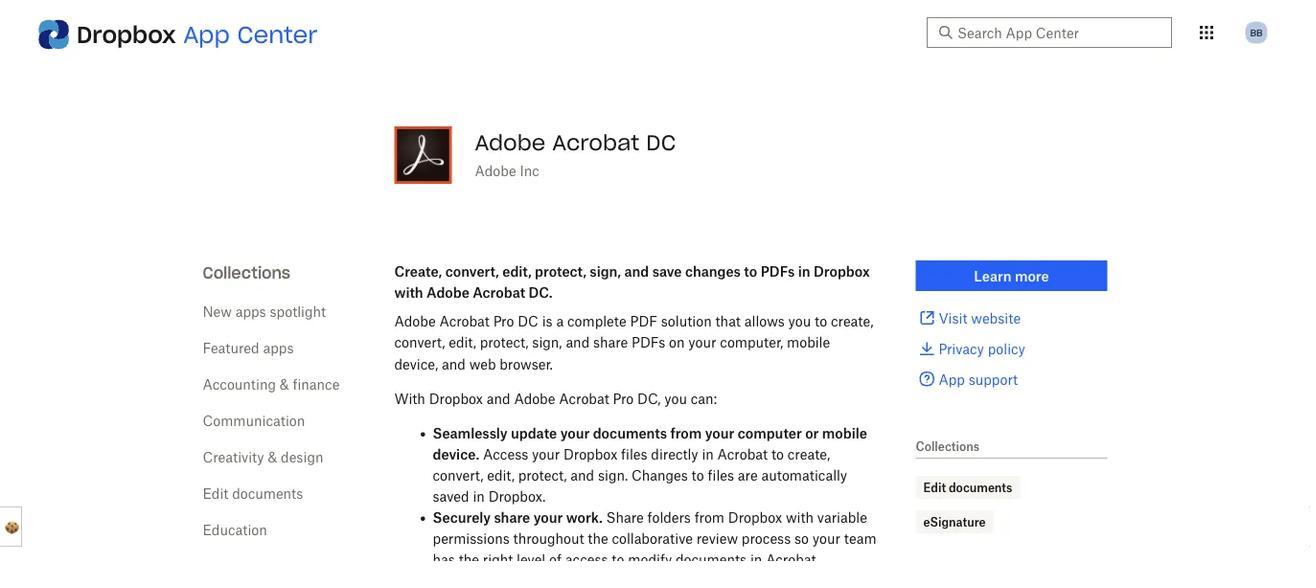 Task type: vqa. For each thing, say whether or not it's contained in the screenshot.
group
no



Task type: locate. For each thing, give the bounding box(es) containing it.
& for design
[[268, 449, 277, 465]]

share
[[593, 334, 628, 351], [494, 510, 530, 526]]

visit website
[[939, 310, 1021, 326]]

adobe up update
[[514, 391, 556, 407]]

in down process
[[751, 552, 762, 563]]

1 vertical spatial dc
[[518, 313, 539, 329]]

0 vertical spatial sign,
[[590, 263, 621, 279]]

1 vertical spatial apps
[[263, 340, 294, 356]]

documents down 'review' on the right of page
[[676, 552, 747, 563]]

adobe inside "create, convert, edit, protect, sign, and save changes to pdfs in dropbox with adobe acrobat dc."
[[427, 284, 470, 301]]

the
[[588, 531, 608, 547], [459, 552, 479, 563]]

1 vertical spatial protect,
[[480, 334, 529, 351]]

more
[[1015, 268, 1049, 284]]

the down permissions
[[459, 552, 479, 563]]

and left sign.
[[571, 468, 594, 484]]

acrobat inside adobe acrobat pro dc is a complete pdf solution that allows you to create, convert, edit, protect, sign, and share pdfs on your computer, mobile device, and web browser.
[[439, 313, 490, 329]]

privacy policy
[[939, 341, 1026, 357]]

create, down or
[[788, 447, 830, 463]]

0 vertical spatial pro
[[493, 313, 514, 329]]

collections
[[203, 263, 291, 283], [916, 440, 980, 454]]

and inside "create, convert, edit, protect, sign, and save changes to pdfs in dropbox with adobe acrobat dc."
[[625, 263, 649, 279]]

0 horizontal spatial edit documents link
[[203, 486, 303, 502]]

on
[[669, 334, 685, 351]]

pro
[[493, 313, 514, 329], [613, 391, 634, 407]]

and
[[625, 263, 649, 279], [566, 334, 590, 351], [442, 356, 466, 372], [487, 391, 511, 407], [571, 468, 594, 484]]

1 vertical spatial create,
[[788, 447, 830, 463]]

documents
[[593, 426, 667, 442], [949, 481, 1013, 495], [232, 486, 303, 502], [676, 552, 747, 563]]

spotlight
[[270, 303, 326, 320]]

app
[[183, 20, 230, 49], [939, 371, 965, 388]]

share down the complete
[[593, 334, 628, 351]]

0 vertical spatial with
[[394, 284, 423, 301]]

0 vertical spatial dc
[[646, 129, 676, 156]]

permissions
[[433, 531, 510, 547]]

edit documents link down "creativity & design"
[[203, 486, 303, 502]]

0 vertical spatial you
[[789, 313, 811, 329]]

0 vertical spatial mobile
[[787, 334, 830, 351]]

edit, up web
[[449, 334, 476, 351]]

0 horizontal spatial create,
[[788, 447, 830, 463]]

that
[[716, 313, 741, 329]]

1 vertical spatial &
[[268, 449, 277, 465]]

to inside share folders from dropbox with variable permissions throughout the collaborative review process so your team has the right level of access to modify documents in acrobat.
[[612, 552, 625, 563]]

acrobat inside adobe acrobat dc adobe inc
[[552, 129, 640, 156]]

0 vertical spatial apps
[[236, 303, 266, 320]]

app left center
[[183, 20, 230, 49]]

device.
[[433, 447, 480, 463]]

1 vertical spatial from
[[695, 510, 725, 526]]

your inside share folders from dropbox with variable permissions throughout the collaborative review process so your team has the right level of access to modify documents in acrobat.
[[813, 531, 841, 547]]

0 horizontal spatial with
[[394, 284, 423, 301]]

0 vertical spatial collections
[[203, 263, 291, 283]]

convert, down device.
[[433, 468, 483, 484]]

new apps spotlight link
[[203, 303, 326, 320]]

you right 'dc,'
[[665, 391, 687, 407]]

0 horizontal spatial collections
[[203, 263, 291, 283]]

2 vertical spatial convert,
[[433, 468, 483, 484]]

1 vertical spatial pro
[[613, 391, 634, 407]]

is
[[542, 313, 553, 329]]

pro left is
[[493, 313, 514, 329]]

1 horizontal spatial dc
[[646, 129, 676, 156]]

1 horizontal spatial with
[[786, 510, 814, 526]]

complete
[[567, 313, 627, 329]]

esignature link
[[924, 513, 986, 532]]

create,
[[831, 313, 874, 329], [788, 447, 830, 463]]

collections up new apps spotlight
[[203, 263, 291, 283]]

with dropbox and adobe acrobat pro dc, you can:
[[394, 391, 717, 407]]

saved
[[433, 489, 469, 505]]

your down with dropbox and adobe acrobat pro dc, you can:
[[561, 426, 590, 442]]

from up directly
[[671, 426, 702, 442]]

from
[[671, 426, 702, 442], [695, 510, 725, 526]]

0 horizontal spatial pdfs
[[632, 334, 666, 351]]

computer,
[[720, 334, 783, 351]]

protect, up dc.
[[535, 263, 587, 279]]

finance
[[293, 376, 340, 393]]

1 vertical spatial with
[[786, 510, 814, 526]]

app support link
[[916, 368, 1108, 391]]

your down can:
[[705, 426, 735, 442]]

new
[[203, 303, 232, 320]]

communication link
[[203, 413, 305, 429]]

edit up the esignature
[[924, 481, 946, 495]]

in right directly
[[702, 447, 714, 463]]

inc
[[520, 162, 539, 179]]

share folders from dropbox with variable permissions throughout the collaborative review process so your team has the right level of access to modify documents in acrobat.
[[433, 510, 877, 563]]

1 vertical spatial the
[[459, 552, 479, 563]]

1 vertical spatial collections
[[916, 440, 980, 454]]

bb
[[1250, 26, 1263, 38]]

in
[[798, 263, 811, 279], [702, 447, 714, 463], [473, 489, 485, 505], [751, 552, 762, 563]]

0 horizontal spatial app
[[183, 20, 230, 49]]

adobe up inc
[[475, 129, 546, 156]]

from up 'review' on the right of page
[[695, 510, 725, 526]]

accounting & finance link
[[203, 376, 340, 393]]

protect, up the dropbox.
[[518, 468, 567, 484]]

with down create,
[[394, 284, 423, 301]]

edit, inside adobe acrobat pro dc is a complete pdf solution that allows you to create, convert, edit, protect, sign, and share pdfs on your computer, mobile device, and web browser.
[[449, 334, 476, 351]]

0 horizontal spatial you
[[665, 391, 687, 407]]

1 vertical spatial share
[[494, 510, 530, 526]]

documents inside share folders from dropbox with variable permissions throughout the collaborative review process so your team has the right level of access to modify documents in acrobat.
[[676, 552, 747, 563]]

share down the dropbox.
[[494, 510, 530, 526]]

edit, up dc.
[[502, 263, 532, 279]]

convert, right create,
[[445, 263, 499, 279]]

protect, inside "create, convert, edit, protect, sign, and save changes to pdfs in dropbox with adobe acrobat dc."
[[535, 263, 587, 279]]

1 vertical spatial pdfs
[[632, 334, 666, 351]]

pdfs up allows
[[761, 263, 795, 279]]

0 horizontal spatial &
[[268, 449, 277, 465]]

your right on
[[689, 334, 717, 351]]

pdfs down the pdf
[[632, 334, 666, 351]]

to
[[744, 263, 758, 279], [815, 313, 828, 329], [772, 447, 784, 463], [692, 468, 704, 484], [612, 552, 625, 563]]

mobile right or
[[822, 426, 867, 442]]

create, inside adobe acrobat pro dc is a complete pdf solution that allows you to create, convert, edit, protect, sign, and share pdfs on your computer, mobile device, and web browser.
[[831, 313, 874, 329]]

with up so
[[786, 510, 814, 526]]

center
[[237, 20, 318, 49]]

1 horizontal spatial pdfs
[[761, 263, 795, 279]]

communication
[[203, 413, 305, 429]]

your right so
[[813, 531, 841, 547]]

adobe acrobat pro dc is a complete pdf solution that allows you to create, convert, edit, protect, sign, and share pdfs on your computer, mobile device, and web browser.
[[394, 313, 874, 372]]

in inside "create, convert, edit, protect, sign, and save changes to pdfs in dropbox with adobe acrobat dc."
[[798, 263, 811, 279]]

0 horizontal spatial dc
[[518, 313, 539, 329]]

sign.
[[598, 468, 628, 484]]

apps for new
[[236, 303, 266, 320]]

0 horizontal spatial edit
[[203, 486, 229, 502]]

0 horizontal spatial the
[[459, 552, 479, 563]]

1 vertical spatial convert,
[[394, 334, 445, 351]]

to right changes on the right
[[744, 263, 758, 279]]

1 horizontal spatial sign,
[[590, 263, 621, 279]]

apps
[[236, 303, 266, 320], [263, 340, 294, 356]]

pro left 'dc,'
[[613, 391, 634, 407]]

to right allows
[[815, 313, 828, 329]]

0 horizontal spatial pro
[[493, 313, 514, 329]]

in right changes on the right
[[798, 263, 811, 279]]

&
[[280, 376, 289, 393], [268, 449, 277, 465]]

protect,
[[535, 263, 587, 279], [480, 334, 529, 351], [518, 468, 567, 484]]

the up 'access'
[[588, 531, 608, 547]]

apps for featured
[[263, 340, 294, 356]]

team
[[844, 531, 877, 547]]

2 vertical spatial protect,
[[518, 468, 567, 484]]

1 horizontal spatial &
[[280, 376, 289, 393]]

& left design
[[268, 449, 277, 465]]

edit documents up 'esignature' link
[[924, 481, 1013, 495]]

collections for apps
[[203, 263, 291, 283]]

create, right allows
[[831, 313, 874, 329]]

0 vertical spatial edit,
[[502, 263, 532, 279]]

1 vertical spatial app
[[939, 371, 965, 388]]

sign,
[[590, 263, 621, 279], [532, 334, 562, 351]]

1 horizontal spatial app
[[939, 371, 965, 388]]

0 vertical spatial &
[[280, 376, 289, 393]]

you right allows
[[789, 313, 811, 329]]

convert, inside "create, convert, edit, protect, sign, and save changes to pdfs in dropbox with adobe acrobat dc."
[[445, 263, 499, 279]]

1 vertical spatial mobile
[[822, 426, 867, 442]]

dc
[[646, 129, 676, 156], [518, 313, 539, 329]]

creativity & design
[[203, 449, 323, 465]]

computer
[[738, 426, 802, 442]]

1 horizontal spatial create,
[[831, 313, 874, 329]]

adobe
[[475, 129, 546, 156], [475, 162, 516, 179], [427, 284, 470, 301], [394, 313, 436, 329], [514, 391, 556, 407]]

folders
[[648, 510, 691, 526]]

and left save
[[625, 263, 649, 279]]

edit documents down "creativity & design"
[[203, 486, 303, 502]]

mobile right computer, on the right bottom of page
[[787, 334, 830, 351]]

adobe inside adobe acrobat pro dc is a complete pdf solution that allows you to create, convert, edit, protect, sign, and share pdfs on your computer, mobile device, and web browser.
[[394, 313, 436, 329]]

0 vertical spatial create,
[[831, 313, 874, 329]]

learn more
[[974, 268, 1049, 284]]

1 horizontal spatial files
[[708, 468, 734, 484]]

seamlessly
[[433, 426, 508, 442]]

app down privacy in the right of the page
[[939, 371, 965, 388]]

1 horizontal spatial the
[[588, 531, 608, 547]]

sign, up the complete
[[590, 263, 621, 279]]

0 horizontal spatial sign,
[[532, 334, 562, 351]]

1 horizontal spatial edit
[[924, 481, 946, 495]]

1 vertical spatial sign,
[[532, 334, 562, 351]]

learn
[[974, 268, 1012, 284]]

files up sign.
[[621, 447, 648, 463]]

your inside access your dropbox files directly in acrobat to create, convert, edit, protect, and sign. changes to files are automatically saved in dropbox.
[[532, 447, 560, 463]]

& left the finance
[[280, 376, 289, 393]]

share
[[606, 510, 644, 526]]

0 vertical spatial app
[[183, 20, 230, 49]]

and left web
[[442, 356, 466, 372]]

0 horizontal spatial files
[[621, 447, 648, 463]]

edit down creativity
[[203, 486, 229, 502]]

0 vertical spatial from
[[671, 426, 702, 442]]

1 horizontal spatial you
[[789, 313, 811, 329]]

apps up accounting & finance link
[[263, 340, 294, 356]]

edit, down access on the bottom left
[[487, 468, 515, 484]]

directly
[[651, 447, 698, 463]]

you
[[789, 313, 811, 329], [665, 391, 687, 407]]

1 horizontal spatial edit documents
[[924, 481, 1013, 495]]

protect, up web
[[480, 334, 529, 351]]

adobe left inc
[[475, 162, 516, 179]]

edit
[[924, 481, 946, 495], [203, 486, 229, 502]]

with inside "create, convert, edit, protect, sign, and save changes to pdfs in dropbox with adobe acrobat dc."
[[394, 284, 423, 301]]

documents down 'dc,'
[[593, 426, 667, 442]]

0 vertical spatial protect,
[[535, 263, 587, 279]]

convert, up device,
[[394, 334, 445, 351]]

0 vertical spatial convert,
[[445, 263, 499, 279]]

collections down app support
[[916, 440, 980, 454]]

adobe up device,
[[394, 313, 436, 329]]

dc inside adobe acrobat pro dc is a complete pdf solution that allows you to create, convert, edit, protect, sign, and share pdfs on your computer, mobile device, and web browser.
[[518, 313, 539, 329]]

dropbox app center
[[77, 20, 318, 49]]

files left are
[[708, 468, 734, 484]]

edit documents link
[[924, 478, 1013, 498], [203, 486, 303, 502]]

1 horizontal spatial share
[[593, 334, 628, 351]]

sign, down is
[[532, 334, 562, 351]]

documents up 'esignature' link
[[949, 481, 1013, 495]]

your down update
[[532, 447, 560, 463]]

seamlessly update your documents from your computer or mobile device.
[[433, 426, 867, 463]]

edit documents link up 'esignature' link
[[924, 478, 1013, 498]]

design
[[281, 449, 323, 465]]

access
[[565, 552, 608, 563]]

0 vertical spatial the
[[588, 531, 608, 547]]

acrobat
[[552, 129, 640, 156], [473, 284, 525, 301], [439, 313, 490, 329], [559, 391, 609, 407], [718, 447, 768, 463]]

2 vertical spatial edit,
[[487, 468, 515, 484]]

0 vertical spatial pdfs
[[761, 263, 795, 279]]

dc inside adobe acrobat dc adobe inc
[[646, 129, 676, 156]]

1 horizontal spatial collections
[[916, 440, 980, 454]]

mobile
[[787, 334, 830, 351], [822, 426, 867, 442]]

1 vertical spatial edit,
[[449, 334, 476, 351]]

acrobat inside "create, convert, edit, protect, sign, and save changes to pdfs in dropbox with adobe acrobat dc."
[[473, 284, 525, 301]]

documents down "creativity & design"
[[232, 486, 303, 502]]

adobe down create,
[[427, 284, 470, 301]]

0 vertical spatial share
[[593, 334, 628, 351]]

0 horizontal spatial share
[[494, 510, 530, 526]]

your up throughout
[[534, 510, 563, 526]]

create, convert, edit, protect, sign, and save changes to pdfs in dropbox with adobe acrobat dc.
[[394, 263, 870, 301]]

apps right "new" on the left bottom of the page
[[236, 303, 266, 320]]

from inside seamlessly update your documents from your computer or mobile device.
[[671, 426, 702, 442]]

to right 'access'
[[612, 552, 625, 563]]

1 horizontal spatial pro
[[613, 391, 634, 407]]



Task type: describe. For each thing, give the bounding box(es) containing it.
dropbox inside access your dropbox files directly in acrobat to create, convert, edit, protect, and sign. changes to files are automatically saved in dropbox.
[[564, 447, 618, 463]]

browser.
[[500, 356, 553, 372]]

edit for leftmost edit documents link
[[203, 486, 229, 502]]

accounting & finance
[[203, 376, 340, 393]]

and down web
[[487, 391, 511, 407]]

dc,
[[638, 391, 661, 407]]

work.
[[566, 510, 603, 526]]

to inside adobe acrobat pro dc is a complete pdf solution that allows you to create, convert, edit, protect, sign, and share pdfs on your computer, mobile device, and web browser.
[[815, 313, 828, 329]]

throughout
[[513, 531, 584, 547]]

visit website link
[[916, 307, 1108, 330]]

convert, inside access your dropbox files directly in acrobat to create, convert, edit, protect, and sign. changes to files are automatically saved in dropbox.
[[433, 468, 483, 484]]

variable
[[818, 510, 867, 526]]

adobe acrobat dc adobe inc
[[475, 129, 676, 179]]

education link
[[203, 522, 267, 538]]

process
[[742, 531, 791, 547]]

you inside adobe acrobat pro dc is a complete pdf solution that allows you to create, convert, edit, protect, sign, and share pdfs on your computer, mobile device, and web browser.
[[789, 313, 811, 329]]

sign, inside adobe acrobat pro dc is a complete pdf solution that allows you to create, convert, edit, protect, sign, and share pdfs on your computer, mobile device, and web browser.
[[532, 334, 562, 351]]

featured apps link
[[203, 340, 294, 356]]

collections for documents
[[916, 440, 980, 454]]

from inside share folders from dropbox with variable permissions throughout the collaborative review process so your team has the right level of access to modify documents in acrobat.
[[695, 510, 725, 526]]

dropbox.
[[489, 489, 546, 505]]

can:
[[691, 391, 717, 407]]

create,
[[394, 263, 442, 279]]

convert, inside adobe acrobat pro dc is a complete pdf solution that allows you to create, convert, edit, protect, sign, and share pdfs on your computer, mobile device, and web browser.
[[394, 334, 445, 351]]

collaborative
[[612, 531, 693, 547]]

dropbox inside share folders from dropbox with variable permissions throughout the collaborative review process so your team has the right level of access to modify documents in acrobat.
[[728, 510, 782, 526]]

1 horizontal spatial edit documents link
[[924, 478, 1013, 498]]

pdf
[[630, 313, 658, 329]]

device,
[[394, 356, 438, 372]]

pdfs inside adobe acrobat pro dc is a complete pdf solution that allows you to create, convert, edit, protect, sign, and share pdfs on your computer, mobile device, and web browser.
[[632, 334, 666, 351]]

policy
[[988, 341, 1026, 357]]

privacy policy link
[[916, 337, 1108, 360]]

solution
[[661, 313, 712, 329]]

web
[[469, 356, 496, 372]]

pdfs inside "create, convert, edit, protect, sign, and save changes to pdfs in dropbox with adobe acrobat dc."
[[761, 263, 795, 279]]

featured apps
[[203, 340, 294, 356]]

1 vertical spatial files
[[708, 468, 734, 484]]

allows
[[745, 313, 785, 329]]

learn more button
[[916, 261, 1108, 291]]

0 vertical spatial files
[[621, 447, 648, 463]]

visit
[[939, 310, 968, 326]]

edit, inside access your dropbox files directly in acrobat to create, convert, edit, protect, and sign. changes to files are automatically saved in dropbox.
[[487, 468, 515, 484]]

app inside app support link
[[939, 371, 965, 388]]

in inside share folders from dropbox with variable permissions throughout the collaborative review process so your team has the right level of access to modify documents in acrobat.
[[751, 552, 762, 563]]

featured
[[203, 340, 259, 356]]

documents inside seamlessly update your documents from your computer or mobile device.
[[593, 426, 667, 442]]

and down the complete
[[566, 334, 590, 351]]

so
[[795, 531, 809, 547]]

new apps spotlight
[[203, 303, 326, 320]]

securely
[[433, 510, 491, 526]]

bb button
[[1241, 17, 1272, 48]]

edit, inside "create, convert, edit, protect, sign, and save changes to pdfs in dropbox with adobe acrobat dc."
[[502, 263, 532, 279]]

are
[[738, 468, 758, 484]]

create, inside access your dropbox files directly in acrobat to create, convert, edit, protect, and sign. changes to files are automatically saved in dropbox.
[[788, 447, 830, 463]]

automatically
[[762, 468, 848, 484]]

save
[[652, 263, 682, 279]]

a
[[556, 313, 564, 329]]

education
[[203, 522, 267, 538]]

to inside "create, convert, edit, protect, sign, and save changes to pdfs in dropbox with adobe acrobat dc."
[[744, 263, 758, 279]]

website
[[971, 310, 1021, 326]]

sign, inside "create, convert, edit, protect, sign, and save changes to pdfs in dropbox with adobe acrobat dc."
[[590, 263, 621, 279]]

acrobat inside access your dropbox files directly in acrobat to create, convert, edit, protect, and sign. changes to files are automatically saved in dropbox.
[[718, 447, 768, 463]]

your inside adobe acrobat pro dc is a complete pdf solution that allows you to create, convert, edit, protect, sign, and share pdfs on your computer, mobile device, and web browser.
[[689, 334, 717, 351]]

level
[[517, 552, 546, 563]]

support
[[969, 371, 1018, 388]]

& for finance
[[280, 376, 289, 393]]

with inside share folders from dropbox with variable permissions throughout the collaborative review process so your team has the right level of access to modify documents in acrobat.
[[786, 510, 814, 526]]

share inside adobe acrobat pro dc is a complete pdf solution that allows you to create, convert, edit, protect, sign, and share pdfs on your computer, mobile device, and web browser.
[[593, 334, 628, 351]]

changes
[[685, 263, 741, 279]]

changes
[[632, 468, 688, 484]]

modify
[[628, 552, 672, 563]]

accounting
[[203, 376, 276, 393]]

has
[[433, 552, 455, 563]]

edit for the right edit documents link
[[924, 481, 946, 495]]

creativity & design link
[[203, 449, 323, 465]]

securely share your work.
[[433, 510, 603, 526]]

dc.
[[529, 284, 553, 301]]

review
[[697, 531, 738, 547]]

privacy
[[939, 341, 984, 357]]

app support
[[939, 371, 1018, 388]]

of
[[549, 552, 562, 563]]

and inside access your dropbox files directly in acrobat to create, convert, edit, protect, and sign. changes to files are automatically saved in dropbox.
[[571, 468, 594, 484]]

1 vertical spatial you
[[665, 391, 687, 407]]

right
[[483, 552, 513, 563]]

access your dropbox files directly in acrobat to create, convert, edit, protect, and sign. changes to files are automatically saved in dropbox.
[[433, 447, 848, 505]]

mobile inside adobe acrobat pro dc is a complete pdf solution that allows you to create, convert, edit, protect, sign, and share pdfs on your computer, mobile device, and web browser.
[[787, 334, 830, 351]]

in up "securely"
[[473, 489, 485, 505]]

to down directly
[[692, 468, 704, 484]]

mobile inside seamlessly update your documents from your computer or mobile device.
[[822, 426, 867, 442]]

protect, inside adobe acrobat pro dc is a complete pdf solution that allows you to create, convert, edit, protect, sign, and share pdfs on your computer, mobile device, and web browser.
[[480, 334, 529, 351]]

access
[[483, 447, 528, 463]]

or
[[805, 426, 819, 442]]

creativity
[[203, 449, 264, 465]]

acrobat.
[[766, 552, 820, 563]]

dropbox inside "create, convert, edit, protect, sign, and save changes to pdfs in dropbox with adobe acrobat dc."
[[814, 263, 870, 279]]

0 horizontal spatial edit documents
[[203, 486, 303, 502]]

with
[[394, 391, 426, 407]]

esignature
[[924, 515, 986, 530]]

Search App Center text field
[[958, 22, 1161, 43]]

pro inside adobe acrobat pro dc is a complete pdf solution that allows you to create, convert, edit, protect, sign, and share pdfs on your computer, mobile device, and web browser.
[[493, 313, 514, 329]]

to down "computer"
[[772, 447, 784, 463]]

update
[[511, 426, 557, 442]]

protect, inside access your dropbox files directly in acrobat to create, convert, edit, protect, and sign. changes to files are automatically saved in dropbox.
[[518, 468, 567, 484]]



